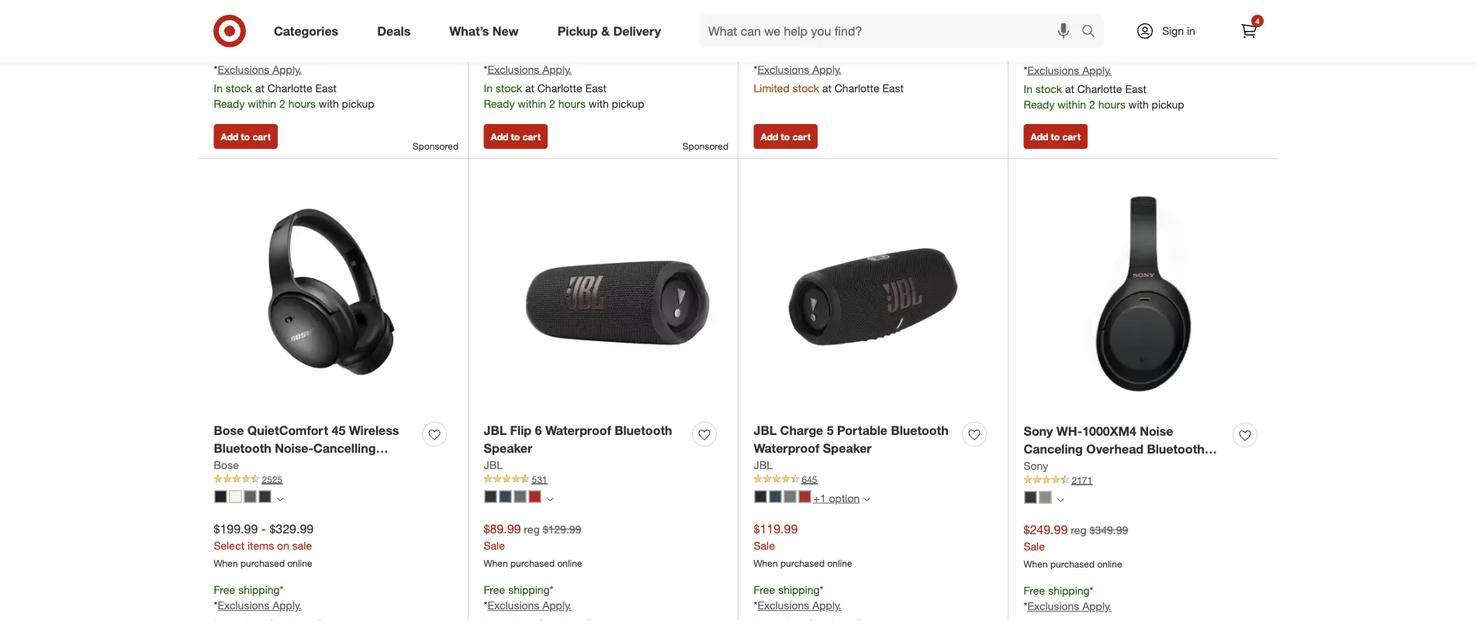 Task type: vqa. For each thing, say whether or not it's contained in the screenshot.
In within the * Exclusions Apply. In stock at  Charlotte East Ready within 2 hours with pickup
yes



Task type: describe. For each thing, give the bounding box(es) containing it.
purchased inside select items on sale when purchased online
[[241, 21, 285, 32]]

sign
[[1162, 24, 1184, 38]]

hours inside * exclusions apply. in stock at  charlotte east ready within 2 hours with pickup
[[558, 96, 586, 110]]

-
[[261, 522, 266, 537]]

4 add from the left
[[1031, 131, 1048, 142]]

all colors element for $349.99
[[1057, 495, 1064, 504]]

jbl link for jbl charge 5 portable bluetooth waterproof speaker
[[754, 457, 773, 473]]

$199.99
[[214, 522, 258, 537]]

purchased left pickup
[[511, 21, 555, 32]]

apply. down $89.99 reg $129.99 sale when purchased online
[[542, 599, 572, 613]]

online inside $199.99 - $329.99 select items on sale when purchased online
[[287, 557, 312, 569]]

free shipping * * exclusions apply. for $129.99
[[484, 583, 572, 613]]

free inside free shipping * * exclusions apply. in stock at  charlotte east ready within 2 hours with pickup
[[1024, 47, 1045, 61]]

shipping down $199.99 - $329.99 select items on sale when purchased online
[[238, 583, 280, 597]]

exclusions apply. link up limited
[[758, 62, 842, 76]]

jbl inside jbl flip 6 waterproof bluetooth speaker
[[484, 423, 507, 438]]

$119.99
[[754, 522, 798, 537]]

in inside free shipping * exclusions apply. in stock at  charlotte east ready within 2 hours with pickup
[[214, 81, 223, 95]]

when inside select items on sale when purchased online
[[214, 21, 238, 32]]

pickup inside free shipping * * exclusions apply. in stock at  charlotte east ready within 2 hours with pickup
[[1152, 97, 1184, 111]]

6
[[535, 423, 542, 438]]

portable
[[837, 423, 888, 438]]

search
[[1075, 25, 1112, 40]]

exclusions apply. link down select items on sale when purchased online on the left of the page
[[218, 62, 302, 76]]

in inside free shipping * * exclusions apply. in stock at  charlotte east ready within 2 hours with pickup
[[1024, 82, 1033, 95]]

4
[[1255, 16, 1260, 26]]

exclusions apply. link down search button
[[1028, 63, 1112, 77]]

exclusions apply. link down $249.99 reg $349.99 sale when purchased online on the bottom right
[[1028, 600, 1112, 613]]

purchased inside $249.99 reg $349.99 sale when purchased online
[[1050, 558, 1095, 570]]

stock inside the 'free shipping * * exclusions apply. limited stock at  charlotte east'
[[793, 81, 819, 95]]

free shipping * * exclusions apply. for $329.99
[[214, 583, 302, 613]]

gray image for $119.99
[[784, 491, 796, 503]]

sign in
[[1162, 24, 1195, 38]]

in
[[1187, 24, 1195, 38]]

black image for headphones
[[215, 491, 227, 503]]

bluetooth for bose quietcomfort 45 wireless bluetooth noise-cancelling headphones
[[214, 441, 271, 456]]

sign in link
[[1123, 14, 1220, 48]]

categories link
[[261, 14, 358, 48]]

purchased up the 'free shipping * * exclusions apply. limited stock at  charlotte east'
[[780, 21, 825, 32]]

sale when purchased online for free shipping * * exclusions apply. limited stock at  charlotte east
[[754, 2, 852, 32]]

5
[[827, 423, 834, 438]]

deals link
[[364, 14, 430, 48]]

east inside free shipping * * exclusions apply. in stock at  charlotte east ready within 2 hours with pickup
[[1125, 82, 1147, 95]]

quietcomfort
[[247, 423, 328, 438]]

sony link
[[1024, 458, 1048, 474]]

shipping inside free shipping * exclusions apply. in stock at  charlotte east ready within 2 hours with pickup
[[238, 46, 280, 60]]

purchased up free shipping * * exclusions apply. in stock at  charlotte east ready within 2 hours with pickup at the right top of page
[[1050, 21, 1095, 33]]

online left &
[[557, 21, 582, 32]]

3 add to cart button from the left
[[754, 124, 818, 149]]

in inside * exclusions apply. in stock at  charlotte east ready within 2 hours with pickup
[[484, 81, 493, 95]]

online inside $89.99 reg $129.99 sale when purchased online
[[557, 557, 582, 569]]

+1
[[813, 492, 826, 505]]

to for third add to cart button from right
[[511, 131, 520, 142]]

exclusions inside free shipping * * exclusions apply. in stock at  charlotte east ready within 2 hours with pickup
[[1028, 63, 1079, 77]]

free shipping * * exclusions apply. limited stock at  charlotte east
[[754, 46, 904, 95]]

shipping down $249.99 reg $349.99 sale when purchased online on the bottom right
[[1048, 584, 1090, 597]]

flip
[[510, 423, 532, 438]]

* inside * exclusions apply. in stock at  charlotte east ready within 2 hours with pickup
[[484, 62, 488, 76]]

$199.99 - $329.99 select items on sale when purchased online
[[214, 522, 314, 569]]

2 inside free shipping * * exclusions apply. in stock at  charlotte east ready within 2 hours with pickup
[[1089, 97, 1095, 111]]

all colors + 1 more colors image
[[863, 496, 870, 503]]

free shipping * * exclusions apply. for when
[[754, 583, 842, 613]]

ready inside free shipping * * exclusions apply. in stock at  charlotte east ready within 2 hours with pickup
[[1024, 97, 1055, 111]]

2 inside free shipping * exclusions apply. in stock at  charlotte east ready within 2 hours with pickup
[[279, 96, 285, 110]]

what's
[[449, 23, 489, 38]]

when inside $119.99 sale when purchased online
[[754, 557, 778, 569]]

sponsored for free shipping * exclusions apply. in stock at  charlotte east ready within 2 hours with pickup
[[413, 140, 459, 152]]

jbl up $89.99
[[484, 458, 503, 472]]

2525
[[262, 474, 283, 485]]

all colors + 1 more colors element
[[863, 494, 870, 503]]

within inside free shipping * exclusions apply. in stock at  charlotte east ready within 2 hours with pickup
[[248, 96, 276, 110]]

bluetooth for jbl charge 5 portable bluetooth waterproof speaker
[[891, 423, 949, 438]]

online inside $249.99 reg $349.99 sale when purchased online
[[1097, 558, 1122, 570]]

all colors element for $329.99
[[277, 494, 284, 503]]

45
[[332, 423, 345, 438]]

$329.99
[[270, 522, 314, 537]]

within inside * exclusions apply. in stock at  charlotte east ready within 2 hours with pickup
[[518, 96, 546, 110]]

what's new link
[[436, 14, 538, 48]]

cancelling
[[313, 441, 376, 456]]

stock inside * exclusions apply. in stock at  charlotte east ready within 2 hours with pickup
[[496, 81, 522, 95]]

2171 link
[[1024, 474, 1263, 487]]

bose quietcomfort 45 wireless bluetooth noise-cancelling headphones link
[[214, 422, 416, 474]]

shipping inside the 'free shipping * * exclusions apply. limited stock at  charlotte east'
[[778, 46, 820, 60]]

search button
[[1075, 14, 1112, 51]]

sponsored for * exclusions apply. in stock at  charlotte east ready within 2 hours with pickup
[[683, 140, 729, 152]]

at inside the 'free shipping * * exclusions apply. limited stock at  charlotte east'
[[822, 81, 832, 95]]

531
[[532, 474, 547, 485]]

free inside the 'free shipping * * exclusions apply. limited stock at  charlotte east'
[[754, 46, 775, 60]]

add to cart for 1st add to cart button from left
[[221, 131, 271, 142]]

deals
[[377, 23, 411, 38]]

when inside $249.99 reg $349.99 sale when purchased online
[[1024, 558, 1048, 570]]

wireless inside bose quietcomfort 45 wireless bluetooth noise-cancelling headphones
[[349, 423, 399, 438]]

bose quietcomfort 45 wireless bluetooth noise-cancelling headphones
[[214, 423, 399, 474]]

pickup inside free shipping * exclusions apply. in stock at  charlotte east ready within 2 hours with pickup
[[342, 96, 374, 110]]

apply. inside the 'free shipping * * exclusions apply. limited stock at  charlotte east'
[[812, 62, 842, 76]]

charlotte inside free shipping * exclusions apply. in stock at  charlotte east ready within 2 hours with pickup
[[267, 81, 312, 95]]

$129.99
[[543, 523, 581, 536]]

shipping inside free shipping * * exclusions apply. in stock at  charlotte east ready within 2 hours with pickup
[[1048, 47, 1090, 61]]

option
[[829, 492, 860, 505]]

stock inside free shipping * exclusions apply. in stock at  charlotte east ready within 2 hours with pickup
[[226, 81, 252, 95]]

all colors element for $129.99
[[547, 494, 554, 503]]

$249.99
[[1024, 522, 1068, 537]]

apply. inside free shipping * * exclusions apply. in stock at  charlotte east ready within 2 hours with pickup
[[1082, 63, 1112, 77]]

1 add to cart button from the left
[[214, 124, 278, 149]]

exclusions down $89.99 reg $129.99 sale when purchased online
[[488, 599, 539, 613]]

charlotte inside free shipping * * exclusions apply. in stock at  charlotte east ready within 2 hours with pickup
[[1077, 82, 1122, 95]]

exclusions apply. link down $119.99 sale when purchased online at the bottom right of page
[[758, 599, 842, 613]]

1 add from the left
[[221, 131, 238, 142]]

to for 1st add to cart button from left
[[241, 131, 250, 142]]

noise
[[1140, 424, 1173, 439]]

exclusions inside * exclusions apply. in stock at  charlotte east ready within 2 hours with pickup
[[488, 62, 539, 76]]

shipping down $89.99 reg $129.99 sale when purchased online
[[508, 583, 550, 597]]

645
[[802, 474, 817, 485]]

jbl flip 6 waterproof bluetooth speaker
[[484, 423, 672, 456]]

exclusions apply. link down when purchased online
[[488, 62, 572, 76]]

apply. down $199.99 - $329.99 select items on sale when purchased online
[[272, 599, 302, 613]]

bose for bose quietcomfort 45 wireless bluetooth noise-cancelling headphones
[[214, 423, 244, 438]]

pickup & delivery link
[[544, 14, 680, 48]]

What can we help you find? suggestions appear below search field
[[699, 14, 1085, 48]]

with inside free shipping * * exclusions apply. in stock at  charlotte east ready within 2 hours with pickup
[[1129, 97, 1149, 111]]

2 add to cart button from the left
[[484, 124, 548, 149]]

sale inside $249.99 reg $349.99 sale when purchased online
[[1024, 540, 1045, 553]]

2171
[[1072, 474, 1093, 486]]

3 cart from the left
[[792, 131, 811, 142]]

delivery
[[613, 23, 661, 38]]

free down $119.99 sale when purchased online at the bottom right of page
[[754, 583, 775, 597]]

blue image for $89.99
[[499, 491, 512, 503]]

2525 link
[[214, 473, 453, 487]]

* inside free shipping * exclusions apply. in stock at  charlotte east ready within 2 hours with pickup
[[214, 62, 218, 76]]

categories
[[274, 23, 338, 38]]

when purchased online
[[484, 21, 582, 32]]

531 link
[[484, 473, 723, 487]]

speaker inside 'jbl charge 5 portable bluetooth waterproof speaker'
[[823, 441, 872, 456]]

black image for wireless
[[1025, 491, 1037, 504]]

exclusions apply. link down $89.99 reg $129.99 sale when purchased online
[[488, 599, 572, 613]]

gray image for $89.99
[[514, 491, 526, 503]]

limited
[[754, 81, 790, 95]]

sale when purchased online for free shipping * * exclusions apply. in stock at  charlotte east ready within 2 hours with pickup
[[1024, 3, 1122, 33]]

jbl charge 5 portable bluetooth waterproof speaker link
[[754, 422, 956, 457]]

apply. inside free shipping * exclusions apply. in stock at  charlotte east ready within 2 hours with pickup
[[272, 62, 302, 76]]

jbl link for jbl flip 6 waterproof bluetooth speaker
[[484, 457, 503, 473]]

bluetooth for jbl flip 6 waterproof bluetooth speaker
[[615, 423, 672, 438]]

add to cart for third add to cart button from right
[[491, 131, 541, 142]]

online inside $119.99 sale when purchased online
[[827, 557, 852, 569]]

online up the 'free shipping * * exclusions apply. limited stock at  charlotte east'
[[827, 21, 852, 32]]

new
[[493, 23, 519, 38]]

1000xm4
[[1082, 424, 1136, 439]]

red image for $89.99
[[529, 491, 541, 503]]

sale inside $119.99 sale when purchased online
[[754, 539, 775, 552]]

with inside * exclusions apply. in stock at  charlotte east ready within 2 hours with pickup
[[589, 96, 609, 110]]

online inside select items on sale when purchased online
[[287, 21, 312, 32]]

east inside * exclusions apply. in stock at  charlotte east ready within 2 hours with pickup
[[585, 81, 607, 95]]

purchased inside $199.99 - $329.99 select items on sale when purchased online
[[241, 557, 285, 569]]

purchased inside $89.99 reg $129.99 sale when purchased online
[[511, 557, 555, 569]]

exclusions inside free shipping * exclusions apply. in stock at  charlotte east ready within 2 hours with pickup
[[218, 62, 269, 76]]

sony for sony wh-1000xm4 noise canceling overhead bluetooth wireless headphones
[[1024, 424, 1053, 439]]

exclusions down $119.99 sale when purchased online at the bottom right of page
[[758, 599, 809, 613]]

$89.99 reg $129.99 sale when purchased online
[[484, 522, 582, 569]]

free down $249.99 reg $349.99 sale when purchased online on the bottom right
[[1024, 584, 1045, 597]]

free shipping * * exclusions apply. down $249.99 reg $349.99 sale when purchased online on the bottom right
[[1024, 584, 1112, 613]]



Task type: locate. For each thing, give the bounding box(es) containing it.
black image left 'silver' icon in the right bottom of the page
[[1025, 491, 1037, 504]]

apply. inside * exclusions apply. in stock at  charlotte east ready within 2 hours with pickup
[[542, 62, 572, 76]]

1 horizontal spatial black image
[[1025, 491, 1037, 504]]

0 horizontal spatial sponsored
[[413, 140, 459, 152]]

0 horizontal spatial within
[[248, 96, 276, 110]]

2 sponsored from the left
[[683, 140, 729, 152]]

sale
[[754, 2, 775, 16], [1024, 3, 1045, 16], [484, 539, 505, 552], [754, 539, 775, 552], [1024, 540, 1045, 553]]

black image
[[215, 491, 227, 503], [1025, 491, 1037, 504]]

blue image for $119.99
[[769, 491, 782, 503]]

sponsored
[[413, 140, 459, 152], [683, 140, 729, 152]]

exclusions down select items on sale when purchased online on the left of the page
[[218, 62, 269, 76]]

apply. down $119.99 sale when purchased online at the bottom right of page
[[812, 599, 842, 613]]

online up free shipping * exclusions apply. in stock at  charlotte east ready within 2 hours with pickup
[[287, 21, 312, 32]]

online down +1 option
[[827, 557, 852, 569]]

bluetooth up bose link
[[214, 441, 271, 456]]

2 horizontal spatial ready
[[1024, 97, 1055, 111]]

free inside free shipping * exclusions apply. in stock at  charlotte east ready within 2 hours with pickup
[[214, 46, 235, 60]]

bose for bose
[[214, 458, 239, 472]]

add to cart for 3rd add to cart button from left
[[761, 131, 811, 142]]

+1 option button
[[748, 486, 877, 511]]

on up categories
[[277, 2, 289, 16]]

jbl charge 5 portable bluetooth waterproof speaker image
[[754, 174, 993, 413], [754, 174, 993, 413]]

1 items from the top
[[247, 2, 274, 16]]

3 gray image from the left
[[784, 491, 796, 503]]

1 horizontal spatial headphones
[[1077, 459, 1152, 474]]

red image for $119.99
[[799, 491, 811, 503]]

exclusions apply. link down $199.99 - $329.99 select items on sale when purchased online
[[218, 599, 302, 613]]

2 horizontal spatial all colors element
[[1057, 495, 1064, 504]]

free
[[214, 46, 235, 60], [754, 46, 775, 60], [1024, 47, 1045, 61], [214, 583, 235, 597], [484, 583, 505, 597], [754, 583, 775, 597], [1024, 584, 1045, 597]]

bose inside bose quietcomfort 45 wireless bluetooth noise-cancelling headphones
[[214, 423, 244, 438]]

1 cart from the left
[[253, 131, 271, 142]]

bose link
[[214, 457, 239, 473]]

bluetooth inside 'jbl charge 5 portable bluetooth waterproof speaker'
[[891, 423, 949, 438]]

when inside $89.99 reg $129.99 sale when purchased online
[[484, 557, 508, 569]]

free down $89.99 reg $129.99 sale when purchased online
[[484, 583, 505, 597]]

bose quietcomfort 45 wireless bluetooth noise-cancelling headphones image
[[214, 174, 453, 413], [214, 174, 453, 413]]

east down sign in link
[[1125, 82, 1147, 95]]

0 vertical spatial sale
[[292, 2, 312, 16]]

3 blue image from the left
[[769, 491, 782, 503]]

reg inside $89.99 reg $129.99 sale when purchased online
[[524, 523, 540, 536]]

2 red image from the left
[[799, 491, 811, 503]]

sale down '$329.99'
[[292, 539, 312, 552]]

reg right $89.99
[[524, 523, 540, 536]]

headphones
[[214, 459, 288, 474], [1077, 459, 1152, 474]]

exclusions
[[218, 62, 269, 76], [488, 62, 539, 76], [758, 62, 809, 76], [1028, 63, 1079, 77], [218, 599, 269, 613], [488, 599, 539, 613], [758, 599, 809, 613], [1028, 600, 1079, 613]]

speaker inside jbl flip 6 waterproof bluetooth speaker
[[484, 441, 532, 456]]

bluetooth right 'portable'
[[891, 423, 949, 438]]

0 vertical spatial waterproof
[[545, 423, 611, 438]]

1 horizontal spatial all colors element
[[547, 494, 554, 503]]

1 vertical spatial bose
[[214, 458, 239, 472]]

2 horizontal spatial blue image
[[769, 491, 782, 503]]

sale inside $89.99 reg $129.99 sale when purchased online
[[484, 539, 505, 552]]

headphones up white image
[[214, 459, 288, 474]]

2 on from the top
[[277, 539, 289, 552]]

1 gray image from the left
[[244, 491, 256, 503]]

online down $129.99
[[557, 557, 582, 569]]

1 sale from the top
[[292, 2, 312, 16]]

black image
[[485, 491, 497, 503], [755, 491, 767, 503]]

1 horizontal spatial within
[[518, 96, 546, 110]]

blue image inside the +1 option dropdown button
[[769, 491, 782, 503]]

select
[[214, 2, 244, 16], [214, 539, 244, 552]]

1 vertical spatial on
[[277, 539, 289, 552]]

2 horizontal spatial all colors image
[[1057, 497, 1064, 504]]

4 cart from the left
[[1062, 131, 1081, 142]]

0 horizontal spatial wireless
[[349, 423, 399, 438]]

0 horizontal spatial hours
[[288, 96, 316, 110]]

charge
[[780, 423, 823, 438]]

black image up $89.99
[[485, 491, 497, 503]]

charlotte down what can we help you find? suggestions appear below search field
[[835, 81, 880, 95]]

exclusions apply. link
[[218, 62, 302, 76], [488, 62, 572, 76], [758, 62, 842, 76], [1028, 63, 1112, 77], [218, 599, 302, 613], [488, 599, 572, 613], [758, 599, 842, 613], [1028, 600, 1112, 613]]

items
[[247, 2, 274, 16], [247, 539, 274, 552]]

1 on from the top
[[277, 2, 289, 16]]

0 horizontal spatial speaker
[[484, 441, 532, 456]]

0 horizontal spatial headphones
[[214, 459, 288, 474]]

1 vertical spatial sale
[[292, 539, 312, 552]]

$249.99 reg $349.99 sale when purchased online
[[1024, 522, 1128, 570]]

1 blue image from the left
[[259, 491, 271, 503]]

select items on sale when purchased online
[[214, 2, 312, 32]]

to down free shipping * exclusions apply. in stock at  charlotte east ready within 2 hours with pickup
[[241, 131, 250, 142]]

2 blue image from the left
[[499, 491, 512, 503]]

silver image
[[1039, 491, 1052, 504]]

0 horizontal spatial jbl link
[[484, 457, 503, 473]]

exclusions up limited
[[758, 62, 809, 76]]

all colors image for $129.99
[[547, 496, 554, 503]]

1 horizontal spatial 2
[[549, 96, 555, 110]]

free shipping * * exclusions apply. down $89.99 reg $129.99 sale when purchased online
[[484, 583, 572, 613]]

headphones down overhead
[[1077, 459, 1152, 474]]

1 horizontal spatial all colors image
[[547, 496, 554, 503]]

1 horizontal spatial sponsored
[[683, 140, 729, 152]]

red image down 531
[[529, 491, 541, 503]]

to for 3rd add to cart button from left
[[781, 131, 790, 142]]

sony inside "sony wh-1000xm4 noise canceling overhead bluetooth wireless headphones"
[[1024, 424, 1053, 439]]

1 horizontal spatial black image
[[755, 491, 767, 503]]

exclusions down $199.99 - $329.99 select items on sale when purchased online
[[218, 599, 269, 613]]

2 bose from the top
[[214, 458, 239, 472]]

pickup inside * exclusions apply. in stock at  charlotte east ready within 2 hours with pickup
[[612, 96, 644, 110]]

charlotte inside * exclusions apply. in stock at  charlotte east ready within 2 hours with pickup
[[537, 81, 582, 95]]

jbl left "flip"
[[484, 423, 507, 438]]

jbl inside 'jbl charge 5 portable bluetooth waterproof speaker'
[[754, 423, 777, 438]]

0 horizontal spatial sale when purchased online
[[754, 2, 852, 32]]

reg for $89.99
[[524, 523, 540, 536]]

2 jbl link from the left
[[754, 457, 773, 473]]

free up limited
[[754, 46, 775, 60]]

apply. down $249.99 reg $349.99 sale when purchased online on the bottom right
[[1082, 600, 1112, 613]]

3 to from the left
[[781, 131, 790, 142]]

1 horizontal spatial jbl link
[[754, 457, 773, 473]]

1 vertical spatial wireless
[[1024, 459, 1074, 474]]

0 horizontal spatial black image
[[485, 491, 497, 503]]

bluetooth
[[615, 423, 672, 438], [891, 423, 949, 438], [214, 441, 271, 456], [1147, 442, 1205, 457]]

on inside $199.99 - $329.99 select items on sale when purchased online
[[277, 539, 289, 552]]

1 sponsored from the left
[[413, 140, 459, 152]]

online down "$349.99"
[[1097, 558, 1122, 570]]

free shipping * * exclusions apply. in stock at  charlotte east ready within 2 hours with pickup
[[1024, 47, 1184, 111]]

select inside $199.99 - $329.99 select items on sale when purchased online
[[214, 539, 244, 552]]

add to cart
[[221, 131, 271, 142], [491, 131, 541, 142], [761, 131, 811, 142], [1031, 131, 1081, 142]]

items down -
[[247, 539, 274, 552]]

red image inside the +1 option dropdown button
[[799, 491, 811, 503]]

hours down search button
[[1098, 97, 1126, 111]]

ready
[[214, 96, 245, 110], [484, 96, 515, 110], [1024, 97, 1055, 111]]

jbl charge 5 portable bluetooth waterproof speaker
[[754, 423, 949, 456]]

to down * exclusions apply. in stock at  charlotte east ready within 2 hours with pickup
[[511, 131, 520, 142]]

2 to from the left
[[511, 131, 520, 142]]

2 inside * exclusions apply. in stock at  charlotte east ready within 2 hours with pickup
[[549, 96, 555, 110]]

0 horizontal spatial blue image
[[259, 491, 271, 503]]

exclusions inside the 'free shipping * * exclusions apply. limited stock at  charlotte east'
[[758, 62, 809, 76]]

bluetooth inside bose quietcomfort 45 wireless bluetooth noise-cancelling headphones
[[214, 441, 271, 456]]

shipping up limited
[[778, 46, 820, 60]]

black image for $89.99
[[485, 491, 497, 503]]

all colors image down 531
[[547, 496, 554, 503]]

add to cart down free shipping * exclusions apply. in stock at  charlotte east ready within 2 hours with pickup
[[221, 131, 271, 142]]

apply. down what can we help you find? suggestions appear below search field
[[812, 62, 842, 76]]

all colors image down the '2525' at the left bottom of page
[[277, 496, 284, 503]]

hours down pickup
[[558, 96, 586, 110]]

2 add from the left
[[491, 131, 508, 142]]

sony wh-1000xm4 noise canceling overhead bluetooth wireless headphones
[[1024, 424, 1205, 474]]

1 horizontal spatial gray image
[[514, 491, 526, 503]]

reg
[[524, 523, 540, 536], [1071, 523, 1087, 537]]

4 link
[[1232, 14, 1266, 48]]

jbl up the +1 option dropdown button at the right bottom of the page
[[754, 458, 773, 472]]

apply.
[[272, 62, 302, 76], [542, 62, 572, 76], [812, 62, 842, 76], [1082, 63, 1112, 77], [272, 599, 302, 613], [542, 599, 572, 613], [812, 599, 842, 613], [1082, 600, 1112, 613]]

purchased inside $119.99 sale when purchased online
[[780, 557, 825, 569]]

sale when purchased online up free shipping * * exclusions apply. in stock at  charlotte east ready within 2 hours with pickup at the right top of page
[[1024, 3, 1122, 33]]

free down select items on sale when purchased online on the left of the page
[[214, 46, 235, 60]]

gray image up $89.99
[[514, 491, 526, 503]]

0 horizontal spatial 2
[[279, 96, 285, 110]]

all colors image for $329.99
[[277, 496, 284, 503]]

1 jbl link from the left
[[484, 457, 503, 473]]

0 horizontal spatial in
[[214, 81, 223, 95]]

east inside free shipping * exclusions apply. in stock at  charlotte east ready within 2 hours with pickup
[[315, 81, 337, 95]]

charlotte down search button
[[1077, 82, 1122, 95]]

pickup
[[342, 96, 374, 110], [612, 96, 644, 110], [1152, 97, 1184, 111]]

to down limited
[[781, 131, 790, 142]]

to for 4th add to cart button
[[1051, 131, 1060, 142]]

bluetooth inside "sony wh-1000xm4 noise canceling overhead bluetooth wireless headphones"
[[1147, 442, 1205, 457]]

1 horizontal spatial waterproof
[[754, 441, 820, 456]]

blue image down the '2525' at the left bottom of page
[[259, 491, 271, 503]]

bose up white image
[[214, 458, 239, 472]]

waterproof inside jbl flip 6 waterproof bluetooth speaker
[[545, 423, 611, 438]]

stock inside free shipping * * exclusions apply. in stock at  charlotte east ready within 2 hours with pickup
[[1036, 82, 1062, 95]]

wireless
[[349, 423, 399, 438], [1024, 459, 1074, 474]]

1 vertical spatial select
[[214, 539, 244, 552]]

free shipping * * exclusions apply. down $119.99 sale when purchased online at the bottom right of page
[[754, 583, 842, 613]]

&
[[601, 23, 610, 38]]

1 horizontal spatial with
[[589, 96, 609, 110]]

bose
[[214, 423, 244, 438], [214, 458, 239, 472]]

2 items from the top
[[247, 539, 274, 552]]

speaker down "flip"
[[484, 441, 532, 456]]

jbl flip 6 waterproof bluetooth speaker image
[[484, 174, 723, 413], [484, 174, 723, 413]]

add to cart button down * exclusions apply. in stock at  charlotte east ready within 2 hours with pickup
[[484, 124, 548, 149]]

2
[[279, 96, 285, 110], [549, 96, 555, 110], [1089, 97, 1095, 111]]

2 speaker from the left
[[823, 441, 872, 456]]

2 horizontal spatial with
[[1129, 97, 1149, 111]]

ready inside * exclusions apply. in stock at  charlotte east ready within 2 hours with pickup
[[484, 96, 515, 110]]

purchased down the $249.99
[[1050, 558, 1095, 570]]

$119.99 sale when purchased online
[[754, 522, 852, 569]]

all colors element right 'silver' icon in the right bottom of the page
[[1057, 495, 1064, 504]]

gray image for $199.99
[[244, 491, 256, 503]]

headphones inside "sony wh-1000xm4 noise canceling overhead bluetooth wireless headphones"
[[1077, 459, 1152, 474]]

to down free shipping * * exclusions apply. in stock at  charlotte east ready within 2 hours with pickup at the right top of page
[[1051, 131, 1060, 142]]

0 horizontal spatial waterproof
[[545, 423, 611, 438]]

sony
[[1024, 424, 1053, 439], [1024, 459, 1048, 473]]

*
[[820, 46, 824, 60], [1090, 47, 1094, 61], [214, 62, 218, 76], [484, 62, 488, 76], [754, 62, 758, 76], [1024, 63, 1028, 77], [280, 583, 284, 597], [550, 583, 554, 597], [820, 583, 824, 597], [1090, 584, 1094, 597], [214, 599, 218, 613], [484, 599, 488, 613], [754, 599, 758, 613], [1024, 600, 1028, 613]]

2 horizontal spatial pickup
[[1152, 97, 1184, 111]]

1 horizontal spatial pickup
[[612, 96, 644, 110]]

add to cart button down free shipping * * exclusions apply. in stock at  charlotte east ready within 2 hours with pickup at the right top of page
[[1024, 124, 1088, 149]]

sale up categories
[[292, 2, 312, 16]]

free shipping * exclusions apply. in stock at  charlotte east ready within 2 hours with pickup
[[214, 46, 374, 110]]

overhead
[[1086, 442, 1144, 457]]

shipping down search
[[1048, 47, 1090, 61]]

sale
[[292, 2, 312, 16], [292, 539, 312, 552]]

1 horizontal spatial red image
[[799, 491, 811, 503]]

canceling
[[1024, 442, 1083, 457]]

waterproof
[[545, 423, 611, 438], [754, 441, 820, 456]]

hours inside free shipping * * exclusions apply. in stock at  charlotte east ready within 2 hours with pickup
[[1098, 97, 1126, 111]]

items inside select items on sale when purchased online
[[247, 2, 274, 16]]

white image
[[229, 491, 242, 503]]

2 sale from the top
[[292, 539, 312, 552]]

3 add from the left
[[761, 131, 778, 142]]

1 vertical spatial waterproof
[[754, 441, 820, 456]]

1 select from the top
[[214, 2, 244, 16]]

free shipping * * exclusions apply.
[[214, 583, 302, 613], [484, 583, 572, 613], [754, 583, 842, 613], [1024, 584, 1112, 613]]

at inside free shipping * * exclusions apply. in stock at  charlotte east ready within 2 hours with pickup
[[1065, 82, 1074, 95]]

1 horizontal spatial wireless
[[1024, 459, 1074, 474]]

1 red image from the left
[[529, 491, 541, 503]]

4 add to cart button from the left
[[1024, 124, 1088, 149]]

cart down free shipping * * exclusions apply. in stock at  charlotte east ready within 2 hours with pickup at the right top of page
[[1062, 131, 1081, 142]]

jbl left charge
[[754, 423, 777, 438]]

4 add to cart from the left
[[1031, 131, 1081, 142]]

east inside the 'free shipping * * exclusions apply. limited stock at  charlotte east'
[[883, 81, 904, 95]]

1 vertical spatial items
[[247, 539, 274, 552]]

0 horizontal spatial all colors image
[[277, 496, 284, 503]]

0 horizontal spatial with
[[319, 96, 339, 110]]

add to cart for 4th add to cart button
[[1031, 131, 1081, 142]]

2 add to cart from the left
[[491, 131, 541, 142]]

sony down canceling on the bottom right
[[1024, 459, 1048, 473]]

black image for $119.99
[[755, 491, 767, 503]]

1 add to cart from the left
[[221, 131, 271, 142]]

2 horizontal spatial within
[[1058, 97, 1086, 111]]

1 horizontal spatial in
[[484, 81, 493, 95]]

0 vertical spatial wireless
[[349, 423, 399, 438]]

when
[[214, 21, 238, 32], [484, 21, 508, 32], [754, 21, 778, 32], [1024, 21, 1048, 33], [214, 557, 238, 569], [484, 557, 508, 569], [754, 557, 778, 569], [1024, 558, 1048, 570]]

$349.99
[[1090, 523, 1128, 537]]

noise-
[[275, 441, 313, 456]]

waterproof inside 'jbl charge 5 portable bluetooth waterproof speaker'
[[754, 441, 820, 456]]

jbl
[[484, 423, 507, 438], [754, 423, 777, 438], [484, 458, 503, 472], [754, 458, 773, 472]]

ready inside free shipping * exclusions apply. in stock at  charlotte east ready within 2 hours with pickup
[[214, 96, 245, 110]]

wireless inside "sony wh-1000xm4 noise canceling overhead bluetooth wireless headphones"
[[1024, 459, 1074, 474]]

jbl link
[[484, 457, 503, 473], [754, 457, 773, 473]]

at inside * exclusions apply. in stock at  charlotte east ready within 2 hours with pickup
[[525, 81, 534, 95]]

gray image
[[244, 491, 256, 503], [514, 491, 526, 503], [784, 491, 796, 503]]

hours inside free shipping * exclusions apply. in stock at  charlotte east ready within 2 hours with pickup
[[288, 96, 316, 110]]

1 horizontal spatial speaker
[[823, 441, 872, 456]]

red image
[[529, 491, 541, 503], [799, 491, 811, 503]]

sony wh-1000xm4 noise canceling overhead bluetooth wireless headphones link
[[1024, 423, 1227, 474]]

with inside free shipping * exclusions apply. in stock at  charlotte east ready within 2 hours with pickup
[[319, 96, 339, 110]]

exclusions down search button
[[1028, 63, 1079, 77]]

apply. down categories
[[272, 62, 302, 76]]

jbl link up $89.99
[[484, 457, 503, 473]]

online up free shipping * * exclusions apply. in stock at  charlotte east ready within 2 hours with pickup at the right top of page
[[1097, 21, 1122, 33]]

what's new
[[449, 23, 519, 38]]

all colors image right 'silver' icon in the right bottom of the page
[[1057, 497, 1064, 504]]

hours
[[288, 96, 316, 110], [558, 96, 586, 110], [1098, 97, 1126, 111]]

blue image
[[259, 491, 271, 503], [499, 491, 512, 503], [769, 491, 782, 503]]

headphones inside bose quietcomfort 45 wireless bluetooth noise-cancelling headphones
[[214, 459, 288, 474]]

waterproof right 6
[[545, 423, 611, 438]]

cart down the 'free shipping * * exclusions apply. limited stock at  charlotte east'
[[792, 131, 811, 142]]

east
[[315, 81, 337, 95], [585, 81, 607, 95], [883, 81, 904, 95], [1125, 82, 1147, 95]]

1 speaker from the left
[[484, 441, 532, 456]]

select inside select items on sale when purchased online
[[214, 2, 244, 16]]

on down '$329.99'
[[277, 539, 289, 552]]

charlotte down categories
[[267, 81, 312, 95]]

add
[[221, 131, 238, 142], [491, 131, 508, 142], [761, 131, 778, 142], [1031, 131, 1048, 142]]

2 horizontal spatial hours
[[1098, 97, 1126, 111]]

1 horizontal spatial hours
[[558, 96, 586, 110]]

within
[[248, 96, 276, 110], [518, 96, 546, 110], [1058, 97, 1086, 111]]

on
[[277, 2, 289, 16], [277, 539, 289, 552]]

0 vertical spatial select
[[214, 2, 244, 16]]

3 add to cart from the left
[[761, 131, 811, 142]]

0 horizontal spatial red image
[[529, 491, 541, 503]]

1 vertical spatial sony
[[1024, 459, 1048, 473]]

items inside $199.99 - $329.99 select items on sale when purchased online
[[247, 539, 274, 552]]

when inside $199.99 - $329.99 select items on sale when purchased online
[[214, 557, 238, 569]]

1 sony from the top
[[1024, 424, 1053, 439]]

2 sony from the top
[[1024, 459, 1048, 473]]

sony up canceling on the bottom right
[[1024, 424, 1053, 439]]

all colors element down 531
[[547, 494, 554, 503]]

2 horizontal spatial in
[[1024, 82, 1033, 95]]

pickup & delivery
[[558, 23, 661, 38]]

free down $199.99 - $329.99 select items on sale when purchased online
[[214, 583, 235, 597]]

2 horizontal spatial 2
[[1089, 97, 1095, 111]]

bluetooth inside jbl flip 6 waterproof bluetooth speaker
[[615, 423, 672, 438]]

items up categories
[[247, 2, 274, 16]]

within inside free shipping * * exclusions apply. in stock at  charlotte east ready within 2 hours with pickup
[[1058, 97, 1086, 111]]

with
[[319, 96, 339, 110], [589, 96, 609, 110], [1129, 97, 1149, 111]]

charlotte inside the 'free shipping * * exclusions apply. limited stock at  charlotte east'
[[835, 81, 880, 95]]

exclusions down $249.99 reg $349.99 sale when purchased online on the bottom right
[[1028, 600, 1079, 613]]

0 vertical spatial on
[[277, 2, 289, 16]]

all colors image for $349.99
[[1057, 497, 1064, 504]]

add to cart button down limited
[[754, 124, 818, 149]]

1 horizontal spatial reg
[[1071, 523, 1087, 537]]

all colors element down the '2525' at the left bottom of page
[[277, 494, 284, 503]]

0 horizontal spatial pickup
[[342, 96, 374, 110]]

1 horizontal spatial sale when purchased online
[[1024, 3, 1122, 33]]

at
[[255, 81, 264, 95], [525, 81, 534, 95], [822, 81, 832, 95], [1065, 82, 1074, 95]]

on inside select items on sale when purchased online
[[277, 2, 289, 16]]

reg left "$349.99"
[[1071, 523, 1087, 537]]

add to cart button
[[214, 124, 278, 149], [484, 124, 548, 149], [754, 124, 818, 149], [1024, 124, 1088, 149]]

1 black image from the left
[[485, 491, 497, 503]]

sony for sony
[[1024, 459, 1048, 473]]

+1 option
[[813, 492, 860, 505]]

1 bose from the top
[[214, 423, 244, 438]]

* exclusions apply. in stock at  charlotte east ready within 2 hours with pickup
[[484, 62, 644, 110]]

0 vertical spatial bose
[[214, 423, 244, 438]]

0 vertical spatial items
[[247, 2, 274, 16]]

2 cart from the left
[[522, 131, 541, 142]]

0 horizontal spatial gray image
[[244, 491, 256, 503]]

all colors element
[[277, 494, 284, 503], [547, 494, 554, 503], [1057, 495, 1064, 504]]

2 gray image from the left
[[514, 491, 526, 503]]

east down the categories link
[[315, 81, 337, 95]]

shipping
[[238, 46, 280, 60], [778, 46, 820, 60], [1048, 47, 1090, 61], [238, 583, 280, 597], [508, 583, 550, 597], [778, 583, 820, 597], [1048, 584, 1090, 597]]

red image left +1
[[799, 491, 811, 503]]

wh-
[[1056, 424, 1082, 439]]

$89.99
[[484, 522, 521, 537]]

all colors image
[[277, 496, 284, 503], [547, 496, 554, 503], [1057, 497, 1064, 504]]

1 horizontal spatial ready
[[484, 96, 515, 110]]

0 horizontal spatial ready
[[214, 96, 245, 110]]

purchased down -
[[241, 557, 285, 569]]

exclusions down the new
[[488, 62, 539, 76]]

2 horizontal spatial gray image
[[784, 491, 796, 503]]

jbl flip 6 waterproof bluetooth speaker link
[[484, 422, 686, 457]]

645 link
[[754, 473, 993, 487]]

4 to from the left
[[1051, 131, 1060, 142]]

reg for $249.99
[[1071, 523, 1087, 537]]

hours down categories
[[288, 96, 316, 110]]

reg inside $249.99 reg $349.99 sale when purchased online
[[1071, 523, 1087, 537]]

1 to from the left
[[241, 131, 250, 142]]

2 black image from the left
[[755, 491, 767, 503]]

2 select from the top
[[214, 539, 244, 552]]

to
[[241, 131, 250, 142], [511, 131, 520, 142], [781, 131, 790, 142], [1051, 131, 1060, 142]]

0 horizontal spatial black image
[[215, 491, 227, 503]]

cart
[[253, 131, 271, 142], [522, 131, 541, 142], [792, 131, 811, 142], [1062, 131, 1081, 142]]

0 vertical spatial sony
[[1024, 424, 1053, 439]]

purchased down $119.99
[[780, 557, 825, 569]]

gray image right white image
[[244, 491, 256, 503]]

sale inside select items on sale when purchased online
[[292, 2, 312, 16]]

sale inside $199.99 - $329.99 select items on sale when purchased online
[[292, 539, 312, 552]]

bose up bose link
[[214, 423, 244, 438]]

0 horizontal spatial reg
[[524, 523, 540, 536]]

speaker down 'portable'
[[823, 441, 872, 456]]

1 horizontal spatial blue image
[[499, 491, 512, 503]]

pickup
[[558, 23, 598, 38]]

stock
[[226, 81, 252, 95], [496, 81, 522, 95], [793, 81, 819, 95], [1036, 82, 1062, 95]]

speaker
[[484, 441, 532, 456], [823, 441, 872, 456]]

free shipping * * exclusions apply. down $199.99 - $329.99 select items on sale when purchased online
[[214, 583, 302, 613]]

at inside free shipping * exclusions apply. in stock at  charlotte east ready within 2 hours with pickup
[[255, 81, 264, 95]]

blue image up $119.99
[[769, 491, 782, 503]]

wireless up cancelling on the bottom of page
[[349, 423, 399, 438]]

wireless down canceling on the bottom right
[[1024, 459, 1074, 474]]

shipping down $119.99 sale when purchased online at the bottom right of page
[[778, 583, 820, 597]]

sony wh-1000xm4 noise canceling overhead bluetooth wireless headphones image
[[1024, 174, 1263, 414], [1024, 174, 1263, 414]]

charlotte down pickup
[[537, 81, 582, 95]]

online
[[287, 21, 312, 32], [557, 21, 582, 32], [827, 21, 852, 32], [1097, 21, 1122, 33], [287, 557, 312, 569], [557, 557, 582, 569], [827, 557, 852, 569], [1097, 558, 1122, 570]]

bluetooth up 531 link
[[615, 423, 672, 438]]

0 horizontal spatial all colors element
[[277, 494, 284, 503]]



